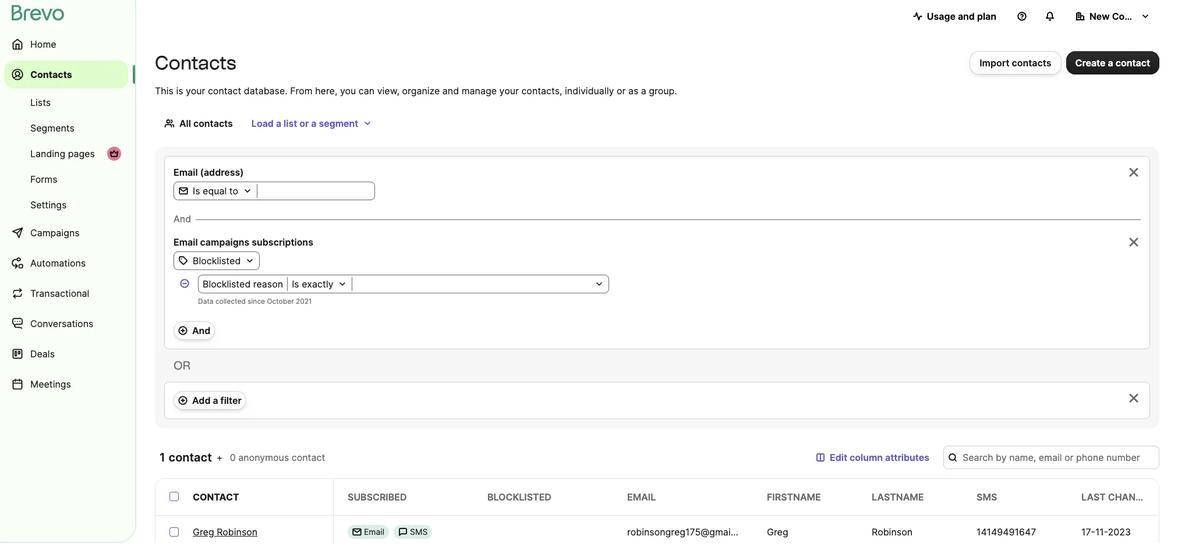 Task type: vqa. For each thing, say whether or not it's contained in the screenshot.
view,
yes



Task type: locate. For each thing, give the bounding box(es) containing it.
1 horizontal spatial or
[[617, 85, 626, 97]]

contacts inside button
[[1012, 57, 1051, 69]]

1 vertical spatial email
[[174, 236, 198, 248]]

left___c25ys image for sms
[[398, 528, 408, 537]]

contact up all contacts
[[208, 85, 241, 97]]

email up is equal to button
[[174, 167, 198, 178]]

1 vertical spatial is
[[292, 278, 299, 290]]

0 vertical spatial and
[[958, 10, 975, 22]]

1 horizontal spatial contacts
[[155, 52, 236, 74]]

is inside popup button
[[292, 278, 299, 290]]

1 horizontal spatial your
[[499, 85, 519, 97]]

1 vertical spatial or
[[299, 118, 309, 129]]

is equal to
[[193, 185, 238, 197]]

1 horizontal spatial and
[[192, 325, 210, 337]]

settings
[[30, 199, 67, 211]]

email down subscribed
[[364, 527, 384, 537]]

left___c25ys image
[[352, 528, 362, 537], [398, 528, 408, 537]]

email up blocklisted button
[[174, 236, 198, 248]]

contacts for all contacts
[[193, 118, 233, 129]]

you
[[340, 85, 356, 97]]

1 horizontal spatial greg
[[767, 526, 788, 538]]

0 horizontal spatial or
[[299, 118, 309, 129]]

forms link
[[5, 168, 128, 191]]

1 vertical spatial and
[[442, 85, 459, 97]]

contact right anonymous
[[292, 452, 325, 464]]

contacts for import contacts
[[1012, 57, 1051, 69]]

import
[[980, 57, 1009, 69]]

changed
[[1108, 491, 1155, 503]]

greg robinson
[[193, 526, 257, 538]]

last changed
[[1081, 491, 1155, 503]]

greg down contact
[[193, 526, 214, 538]]

greg
[[193, 526, 214, 538], [767, 526, 788, 538]]

deals
[[30, 348, 55, 360]]

contact right '1'
[[169, 451, 212, 465]]

contacts up lists
[[30, 69, 72, 80]]

is left equal at the left top of the page
[[193, 185, 200, 197]]

greg down the firstname
[[767, 526, 788, 538]]

0 vertical spatial or
[[617, 85, 626, 97]]

1 robinson from the left
[[217, 526, 257, 538]]

0 horizontal spatial robinson
[[217, 526, 257, 538]]

your right is
[[186, 85, 205, 97]]

automations
[[30, 257, 86, 269]]

blocklisted inside button
[[193, 255, 241, 267]]

anonymous
[[238, 452, 289, 464]]

is inside button
[[193, 185, 200, 197]]

import contacts button
[[970, 51, 1061, 75]]

plan
[[977, 10, 996, 22]]

1 your from the left
[[186, 85, 205, 97]]

contacts right import
[[1012, 57, 1051, 69]]

contact
[[193, 491, 239, 503]]

landing pages link
[[5, 142, 128, 165]]

or
[[617, 85, 626, 97], [299, 118, 309, 129]]

contact right 'create'
[[1116, 57, 1150, 69]]

is
[[176, 85, 183, 97]]

and left plan
[[958, 10, 975, 22]]

and left manage
[[442, 85, 459, 97]]

1 left___c25ys image from the left
[[352, 528, 362, 537]]

attributes
[[885, 452, 929, 464]]

or right list
[[299, 118, 309, 129]]

0 horizontal spatial contacts
[[193, 118, 233, 129]]

0 horizontal spatial your
[[186, 85, 205, 97]]

1 horizontal spatial sms
[[977, 491, 997, 503]]

0 vertical spatial blocklisted
[[193, 255, 241, 267]]

robinson
[[217, 526, 257, 538], [872, 526, 913, 538]]

a
[[1108, 57, 1113, 69], [641, 85, 646, 97], [276, 118, 281, 129], [311, 118, 316, 129], [213, 395, 218, 406]]

(address)
[[200, 167, 244, 178]]

0 horizontal spatial is
[[193, 185, 200, 197]]

robinson down contact
[[217, 526, 257, 538]]

home link
[[5, 30, 128, 58]]

1 vertical spatial sms
[[410, 527, 428, 537]]

greg for greg robinson
[[193, 526, 214, 538]]

a right add
[[213, 395, 218, 406]]

1 horizontal spatial contacts
[[1012, 57, 1051, 69]]

meetings
[[30, 379, 71, 390]]

contacts up is
[[155, 52, 236, 74]]

email campaigns subscriptions
[[174, 236, 313, 248]]

your
[[186, 85, 205, 97], [499, 85, 519, 97]]

firstname
[[767, 491, 821, 503]]

17-
[[1081, 526, 1095, 538]]

new company
[[1090, 10, 1155, 22]]

0 horizontal spatial greg
[[193, 526, 214, 538]]

is up the 2021
[[292, 278, 299, 290]]

1 vertical spatial blocklisted
[[203, 278, 251, 290]]

1 horizontal spatial is
[[292, 278, 299, 290]]

collected
[[215, 297, 246, 306]]

a right list
[[311, 118, 316, 129]]

0 horizontal spatial and
[[442, 85, 459, 97]]

contact
[[1116, 57, 1150, 69], [208, 85, 241, 97], [169, 451, 212, 465], [292, 452, 325, 464]]

1 vertical spatial and
[[192, 325, 210, 337]]

is
[[193, 185, 200, 197], [292, 278, 299, 290]]

1 greg from the left
[[193, 526, 214, 538]]

2 left___c25ys image from the left
[[398, 528, 408, 537]]

email
[[627, 491, 656, 503]]

meetings link
[[5, 370, 128, 398]]

email
[[174, 167, 198, 178], [174, 236, 198, 248], [364, 527, 384, 537]]

0 vertical spatial email
[[174, 167, 198, 178]]

is for is equal to
[[193, 185, 200, 197]]

blocklisted for blocklisted
[[193, 255, 241, 267]]

robinson down lastname
[[872, 526, 913, 538]]

contacts right all at the left of page
[[193, 118, 233, 129]]

blocklisted button
[[174, 254, 259, 268]]

2 greg from the left
[[767, 526, 788, 538]]

create a contact button
[[1066, 51, 1159, 75]]

1 vertical spatial contacts
[[193, 118, 233, 129]]

and down data
[[192, 325, 210, 337]]

contacts
[[1012, 57, 1051, 69], [193, 118, 233, 129]]

this is your contact database. from here, you can view, organize and manage your contacts, individually or as a group.
[[155, 85, 677, 97]]

contacts link
[[5, 61, 128, 89]]

exactly
[[302, 278, 333, 290]]

and down is equal to button
[[174, 213, 191, 225]]

this
[[155, 85, 173, 97]]

column
[[850, 452, 883, 464]]

a right 'create'
[[1108, 57, 1113, 69]]

greg for greg
[[767, 526, 788, 538]]

last
[[1081, 491, 1106, 503]]

1 contact + 0 anonymous contact
[[160, 451, 325, 465]]

blocklisted up 'collected' at the left bottom
[[203, 278, 251, 290]]

blocklisted down the campaigns
[[193, 255, 241, 267]]

or left as
[[617, 85, 626, 97]]

or inside button
[[299, 118, 309, 129]]

all contacts
[[179, 118, 233, 129]]

0 vertical spatial contacts
[[1012, 57, 1051, 69]]

can
[[359, 85, 375, 97]]

a left list
[[276, 118, 281, 129]]

left___rvooi image
[[109, 149, 119, 158]]

1 horizontal spatial and
[[958, 10, 975, 22]]

company
[[1112, 10, 1155, 22]]

landing
[[30, 148, 65, 160]]

sms
[[977, 491, 997, 503], [410, 527, 428, 537]]

and inside button
[[958, 10, 975, 22]]

a right as
[[641, 85, 646, 97]]

0 horizontal spatial left___c25ys image
[[352, 528, 362, 537]]

0 vertical spatial is
[[193, 185, 200, 197]]

your right manage
[[499, 85, 519, 97]]

1 horizontal spatial left___c25ys image
[[398, 528, 408, 537]]

0
[[230, 452, 236, 464]]

1
[[160, 451, 166, 465]]

edit column attributes
[[830, 452, 929, 464]]

0 horizontal spatial and
[[174, 213, 191, 225]]

1 horizontal spatial robinson
[[872, 526, 913, 538]]

14149491647
[[977, 526, 1036, 538]]



Task type: describe. For each thing, give the bounding box(es) containing it.
0 horizontal spatial sms
[[410, 527, 428, 537]]

usage and plan button
[[904, 5, 1006, 28]]

lastname
[[872, 491, 924, 503]]

view,
[[377, 85, 399, 97]]

email for email (address)
[[174, 167, 198, 178]]

manage
[[462, 85, 497, 97]]

october
[[267, 297, 294, 306]]

2023
[[1108, 526, 1131, 538]]

landing pages
[[30, 148, 95, 160]]

or
[[174, 359, 190, 373]]

robinsongreg175@gmail.com
[[627, 526, 754, 538]]

11-
[[1095, 526, 1108, 538]]

group.
[[649, 85, 677, 97]]

all
[[179, 118, 191, 129]]

left___c25ys image for email
[[352, 528, 362, 537]]

campaigns
[[30, 227, 80, 239]]

2021
[[296, 297, 312, 306]]

forms
[[30, 174, 57, 185]]

automations link
[[5, 249, 128, 277]]

and button
[[174, 321, 215, 340]]

load
[[251, 118, 274, 129]]

home
[[30, 38, 56, 50]]

is equal to button
[[174, 184, 257, 198]]

email for email campaigns subscriptions
[[174, 236, 198, 248]]

conversations link
[[5, 310, 128, 338]]

0 vertical spatial sms
[[977, 491, 997, 503]]

deals link
[[5, 340, 128, 368]]

load a list or a segment button
[[242, 112, 382, 135]]

blocklisted reason
[[203, 278, 283, 290]]

data
[[198, 297, 213, 306]]

is for is exactly
[[292, 278, 299, 290]]

Search by name, email or phone number search field
[[943, 446, 1159, 469]]

here,
[[315, 85, 337, 97]]

list
[[284, 118, 297, 129]]

0 vertical spatial and
[[174, 213, 191, 225]]

usage and plan
[[927, 10, 996, 22]]

pages
[[68, 148, 95, 160]]

reason
[[253, 278, 283, 290]]

import contacts
[[980, 57, 1051, 69]]

load a list or a segment
[[251, 118, 358, 129]]

segment
[[319, 118, 358, 129]]

2 robinson from the left
[[872, 526, 913, 538]]

blocklisted
[[487, 491, 551, 503]]

campaigns link
[[5, 219, 128, 247]]

database.
[[244, 85, 288, 97]]

a for load a list or a segment
[[276, 118, 281, 129]]

contacts,
[[521, 85, 562, 97]]

usage
[[927, 10, 956, 22]]

a for add a filter
[[213, 395, 218, 406]]

segments link
[[5, 116, 128, 140]]

contact inside button
[[1116, 57, 1150, 69]]

2 vertical spatial email
[[364, 527, 384, 537]]

lists link
[[5, 91, 128, 114]]

subscribed
[[348, 491, 407, 503]]

to
[[229, 185, 238, 197]]

segments
[[30, 122, 74, 134]]

data collected since october 2021
[[198, 297, 312, 306]]

new company button
[[1066, 5, 1159, 28]]

17-11-2023
[[1081, 526, 1131, 538]]

contact inside the 1 contact + 0 anonymous contact
[[292, 452, 325, 464]]

conversations
[[30, 318, 93, 330]]

new
[[1090, 10, 1110, 22]]

settings link
[[5, 193, 128, 217]]

edit column attributes button
[[807, 446, 939, 469]]

add a filter
[[192, 395, 242, 406]]

email (address)
[[174, 167, 244, 178]]

create
[[1075, 57, 1106, 69]]

edit
[[830, 452, 847, 464]]

since
[[248, 297, 265, 306]]

lists
[[30, 97, 51, 108]]

add a filter button
[[174, 391, 246, 410]]

+
[[216, 452, 223, 464]]

equal
[[203, 185, 227, 197]]

create a contact
[[1075, 57, 1150, 69]]

as
[[628, 85, 638, 97]]

add
[[192, 395, 210, 406]]

transactional link
[[5, 280, 128, 307]]

is exactly
[[292, 278, 333, 290]]

0 horizontal spatial contacts
[[30, 69, 72, 80]]

blocklisted for blocklisted reason
[[203, 278, 251, 290]]

organize
[[402, 85, 440, 97]]

filter
[[220, 395, 242, 406]]

2 your from the left
[[499, 85, 519, 97]]

and inside 'button'
[[192, 325, 210, 337]]

a for create a contact
[[1108, 57, 1113, 69]]

is exactly button
[[288, 277, 351, 291]]

subscriptions
[[252, 236, 313, 248]]



